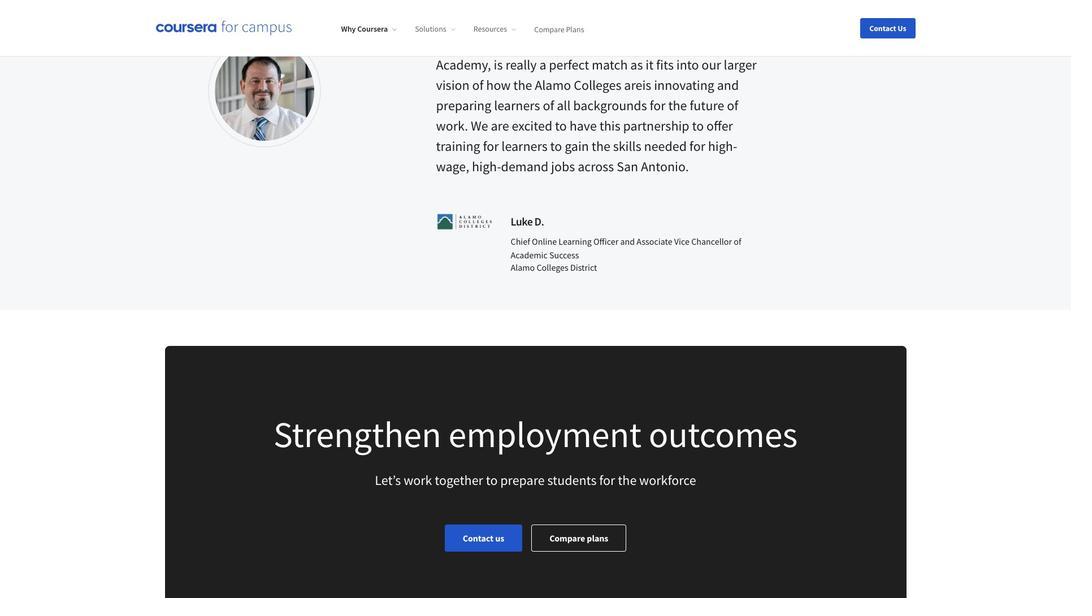 Task type: vqa. For each thing, say whether or not it's contained in the screenshot.
Solutions link
yes



Task type: describe. For each thing, give the bounding box(es) containing it.
compare for compare plans
[[534, 24, 565, 34]]

online
[[532, 236, 557, 247]]

contact us link
[[445, 525, 522, 552]]

and for specifically
[[614, 36, 635, 53]]

to left gain
[[550, 137, 562, 155]]

our partnership with coursera, and specifically career academy, is really a perfect match as it fits into our larger vision of how the alamo colleges areis innovating and preparing learners of all backgrounds for the future of work. we are excited to have this partnership to offer training for learners to gain the skills needed for high- wage, high-demand jobs across san antonio.
[[436, 36, 757, 175]]

strengthen
[[274, 412, 441, 457]]

together
[[435, 472, 483, 489]]

contact for contact us
[[463, 533, 494, 544]]

fits
[[656, 56, 674, 74]]

jobs
[[551, 158, 575, 175]]

this
[[600, 117, 621, 135]]

coursera,
[[557, 36, 611, 53]]

skills
[[613, 137, 642, 155]]

luke d.
[[511, 214, 544, 229]]

coursera for campus image
[[156, 20, 291, 36]]

larger
[[724, 56, 757, 74]]

strengthen employment outcomes
[[274, 412, 798, 457]]

1 horizontal spatial partnership
[[623, 117, 690, 135]]

innovating
[[654, 76, 715, 94]]

compare plans
[[550, 533, 608, 544]]

resources
[[474, 24, 507, 34]]

of inside chief online learning officer and associate vice chancellor of academic success alamo colleges district
[[734, 236, 742, 247]]

training
[[436, 137, 480, 155]]

with
[[529, 36, 554, 53]]

compare plans
[[534, 24, 584, 34]]

us
[[898, 23, 907, 33]]

for down areis
[[650, 97, 666, 114]]

preparing
[[436, 97, 492, 114]]

and for associate
[[620, 236, 635, 247]]

1 vertical spatial high-
[[472, 158, 501, 175]]

of left 'all'
[[543, 97, 554, 114]]

all
[[557, 97, 571, 114]]

solutions link
[[415, 24, 456, 34]]

it
[[646, 56, 654, 74]]

backgrounds
[[573, 97, 647, 114]]

associate
[[637, 236, 673, 247]]

why coursera
[[341, 24, 388, 34]]

why
[[341, 24, 356, 34]]

let's
[[375, 472, 401, 489]]

of up "offer"
[[727, 97, 739, 114]]

antonio.
[[641, 158, 689, 175]]

colleges inside the our partnership with coursera, and specifically career academy, is really a perfect match as it fits into our larger vision of how the alamo colleges areis innovating and preparing learners of all backgrounds for the future of work. we are excited to have this partnership to offer training for learners to gain the skills needed for high- wage, high-demand jobs across san antonio.
[[574, 76, 622, 94]]

0 vertical spatial learners
[[494, 97, 540, 114]]

needed
[[644, 137, 687, 155]]

have
[[570, 117, 597, 135]]

our
[[436, 36, 457, 53]]

why coursera link
[[341, 24, 397, 34]]

across
[[578, 158, 614, 175]]

academy,
[[436, 56, 491, 74]]

for right needed
[[690, 137, 706, 155]]

offer
[[707, 117, 733, 135]]

contact us button
[[861, 18, 916, 38]]

solutions
[[415, 24, 446, 34]]

coursera
[[357, 24, 388, 34]]

1 vertical spatial learners
[[502, 137, 548, 155]]

1 vertical spatial and
[[717, 76, 739, 94]]

for down the are on the left of the page
[[483, 137, 499, 155]]

compare plans link
[[534, 24, 584, 34]]

contact us
[[870, 23, 907, 33]]

is
[[494, 56, 503, 74]]

contact for contact us
[[870, 23, 896, 33]]

to down 'all'
[[555, 117, 567, 135]]

outcomes
[[649, 412, 798, 457]]

the down really
[[514, 76, 532, 94]]

the left workforce
[[618, 472, 637, 489]]

our
[[702, 56, 721, 74]]

match
[[592, 56, 628, 74]]

contact us
[[463, 533, 504, 544]]



Task type: locate. For each thing, give the bounding box(es) containing it.
work.
[[436, 117, 468, 135]]

let's work together to prepare students for the workforce
[[375, 472, 696, 489]]

colleges
[[574, 76, 622, 94], [537, 262, 569, 273]]

of left how
[[472, 76, 484, 94]]

0 horizontal spatial colleges
[[537, 262, 569, 273]]

we
[[471, 117, 488, 135]]

alamo down academic
[[511, 262, 535, 273]]

partnership down resources link
[[460, 36, 526, 53]]

0 vertical spatial alamo
[[535, 76, 571, 94]]

luke
[[511, 214, 533, 229]]

the
[[514, 76, 532, 94], [668, 97, 687, 114], [592, 137, 611, 155], [618, 472, 637, 489]]

demand
[[501, 158, 549, 175]]

and
[[614, 36, 635, 53], [717, 76, 739, 94], [620, 236, 635, 247]]

of
[[472, 76, 484, 94], [543, 97, 554, 114], [727, 97, 739, 114], [734, 236, 742, 247]]

of right chancellor
[[734, 236, 742, 247]]

1 vertical spatial compare
[[550, 533, 585, 544]]

contact inside button
[[870, 23, 896, 33]]

compare
[[534, 24, 565, 34], [550, 533, 585, 544]]

1 vertical spatial alamo
[[511, 262, 535, 273]]

d.
[[535, 214, 544, 229]]

compare for compare plans
[[550, 533, 585, 544]]

to left "offer"
[[692, 117, 704, 135]]

how
[[486, 76, 511, 94]]

vice
[[674, 236, 690, 247]]

for
[[650, 97, 666, 114], [483, 137, 499, 155], [690, 137, 706, 155], [599, 472, 615, 489]]

san
[[617, 158, 638, 175]]

workforce
[[639, 472, 696, 489]]

are
[[491, 117, 509, 135]]

alamo
[[535, 76, 571, 94], [511, 262, 535, 273]]

gain
[[565, 137, 589, 155]]

and down larger
[[717, 76, 739, 94]]

the down "innovating" on the right top of page
[[668, 97, 687, 114]]

to left prepare
[[486, 472, 498, 489]]

chancellor
[[692, 236, 732, 247]]

wage,
[[436, 158, 469, 175]]

chief online learning officer and associate vice chancellor of academic success alamo colleges district
[[511, 236, 742, 273]]

and inside chief online learning officer and associate vice chancellor of academic success alamo colleges district
[[620, 236, 635, 247]]

partnership up needed
[[623, 117, 690, 135]]

to
[[555, 117, 567, 135], [692, 117, 704, 135], [550, 137, 562, 155], [486, 472, 498, 489]]

0 vertical spatial contact
[[870, 23, 896, 33]]

officer
[[594, 236, 619, 247]]

plans
[[587, 533, 608, 544]]

really
[[506, 56, 537, 74]]

career
[[704, 36, 741, 53]]

compare left plans
[[550, 533, 585, 544]]

1 horizontal spatial contact
[[870, 23, 896, 33]]

and right officer
[[620, 236, 635, 247]]

alamo inside chief online learning officer and associate vice chancellor of academic success alamo colleges district
[[511, 262, 535, 273]]

employment
[[449, 412, 642, 457]]

as
[[631, 56, 643, 74]]

plans
[[566, 24, 584, 34]]

alamo down a
[[535, 76, 571, 94]]

prepare
[[501, 472, 545, 489]]

learners up excited
[[494, 97, 540, 114]]

colleges down success
[[537, 262, 569, 273]]

academic
[[511, 249, 548, 261]]

and up the 'as'
[[614, 36, 635, 53]]

partnership
[[460, 36, 526, 53], [623, 117, 690, 135]]

0 vertical spatial partnership
[[460, 36, 526, 53]]

vision
[[436, 76, 470, 94]]

1 vertical spatial partnership
[[623, 117, 690, 135]]

specifically
[[638, 36, 701, 53]]

colleges down match
[[574, 76, 622, 94]]

1 horizontal spatial colleges
[[574, 76, 622, 94]]

learners up demand in the top of the page
[[502, 137, 548, 155]]

high- right wage,
[[472, 158, 501, 175]]

alamo inside the our partnership with coursera, and specifically career academy, is really a perfect match as it fits into our larger vision of how the alamo colleges areis innovating and preparing learners of all backgrounds for the future of work. we are excited to have this partnership to offer training for learners to gain the skills needed for high- wage, high-demand jobs across san antonio.
[[535, 76, 571, 94]]

a
[[540, 56, 546, 74]]

0 vertical spatial compare
[[534, 24, 565, 34]]

students
[[548, 472, 597, 489]]

chief
[[511, 236, 530, 247]]

district
[[570, 262, 597, 273]]

learning
[[559, 236, 592, 247]]

perfect
[[549, 56, 589, 74]]

alamo colleges district image
[[436, 213, 493, 230]]

excited
[[512, 117, 553, 135]]

success
[[549, 249, 579, 261]]

1 horizontal spatial high-
[[708, 137, 737, 155]]

compare plans link
[[532, 525, 627, 552]]

contact
[[870, 23, 896, 33], [463, 533, 494, 544]]

0 vertical spatial high-
[[708, 137, 737, 155]]

learners
[[494, 97, 540, 114], [502, 137, 548, 155]]

high-
[[708, 137, 737, 155], [472, 158, 501, 175]]

the up across
[[592, 137, 611, 155]]

2 vertical spatial and
[[620, 236, 635, 247]]

compare up with
[[534, 24, 565, 34]]

colleges inside chief online learning officer and associate vice chancellor of academic success alamo colleges district
[[537, 262, 569, 273]]

future
[[690, 97, 725, 114]]

0 vertical spatial and
[[614, 36, 635, 53]]

0 horizontal spatial high-
[[472, 158, 501, 175]]

0 horizontal spatial contact
[[463, 533, 494, 544]]

compare inside compare plans link
[[550, 533, 585, 544]]

0 horizontal spatial partnership
[[460, 36, 526, 53]]

0 vertical spatial colleges
[[574, 76, 622, 94]]

areis
[[624, 76, 652, 94]]

high- down "offer"
[[708, 137, 737, 155]]

1 vertical spatial contact
[[463, 533, 494, 544]]

luke d. image
[[215, 41, 314, 141]]

work
[[404, 472, 432, 489]]

1 vertical spatial colleges
[[537, 262, 569, 273]]

for right students
[[599, 472, 615, 489]]

into
[[677, 56, 699, 74]]

us
[[495, 533, 504, 544]]

resources link
[[474, 24, 516, 34]]



